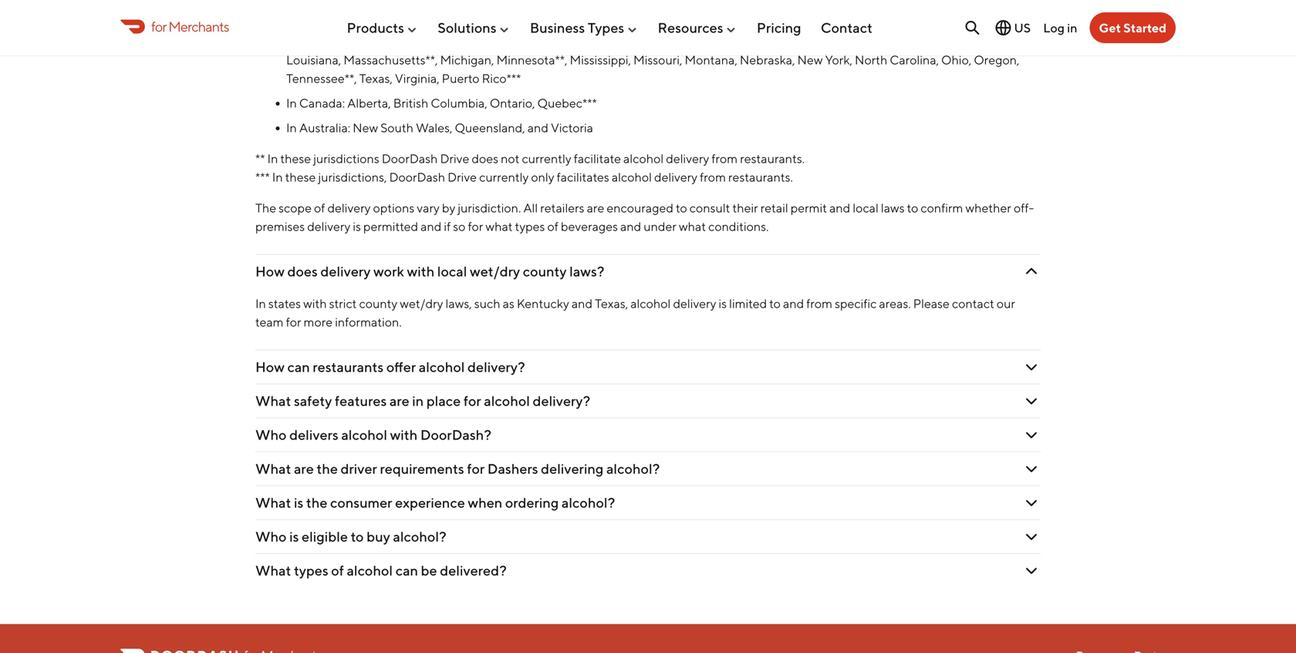 Task type: vqa. For each thing, say whether or not it's contained in the screenshot.
Tennessee**,
yes



Task type: locate. For each thing, give the bounding box(es) containing it.
drive down in australia: new south wales, queensland, and victoria
[[440, 151, 469, 166]]

chevron down image
[[1022, 392, 1041, 410], [1022, 494, 1041, 512]]

0 vertical spatial columbia,
[[631, 34, 687, 49]]

puerto
[[442, 71, 480, 86]]

encouraged
[[607, 201, 673, 215]]

in right **
[[267, 151, 278, 166]]

work
[[373, 263, 404, 280]]

0 vertical spatial from
[[712, 151, 738, 166]]

are up beverages
[[587, 201, 604, 215]]

in for canada:
[[286, 96, 297, 110]]

0 vertical spatial how
[[255, 263, 285, 280]]

currently up california,
[[464, 9, 513, 24]]

columbia,
[[631, 34, 687, 49], [431, 96, 487, 110]]

alcohol? down "delivering"
[[562, 494, 615, 511]]

contact
[[821, 19, 872, 36]]

is up california,
[[453, 9, 462, 24]]

in inside in states with strict county wet/dry laws, such as kentucky and texas, alcohol delivery is limited to and from specific areas. please contact our team for more information.
[[255, 296, 266, 311]]

0 horizontal spatial local
[[437, 263, 467, 280]]

alabama,
[[341, 34, 393, 49]]

doordash drive link
[[363, 9, 451, 24]]

0 vertical spatial can
[[287, 359, 310, 375]]

with up 'requirements'
[[390, 427, 418, 443]]

0 horizontal spatial texas,
[[359, 71, 393, 86]]

1 horizontal spatial wet/dry
[[470, 263, 520, 280]]

states
[[268, 296, 301, 311]]

4 chevron down image from the top
[[1022, 460, 1041, 478]]

1 vertical spatial texas,
[[595, 296, 628, 311]]

can up safety at the bottom left
[[287, 359, 310, 375]]

how does delivery work with local wet/dry county laws?
[[255, 263, 604, 280]]

in right '***'
[[272, 170, 283, 184]]

2 how from the top
[[255, 359, 285, 375]]

0 vertical spatial texas,
[[359, 71, 393, 86]]

alcohol delivery via doordash drive is currently available only in the following locations:
[[255, 9, 730, 24]]

queensland,
[[455, 120, 525, 135]]

0 vertical spatial with
[[407, 263, 434, 280]]

1 vertical spatial these
[[285, 170, 316, 184]]

locations:
[[678, 9, 730, 24]]

2 who from the top
[[255, 528, 287, 545]]

0 horizontal spatial only
[[531, 170, 554, 184]]

new inside "in the us: alabama, arizona, california, connecticut, district of columbia, florida, georgia, hawaii, idaho, indiana, illinois, iowa, kentucky, louisiana, massachusetts**, michigan, minnesota**, mississippi, missouri, montana, nebraska, new york, north carolina, ohio, oregon, tennessee**, texas, virginia, puerto rico***"
[[797, 52, 823, 67]]

0 vertical spatial who
[[255, 427, 287, 443]]

drive up arizona,
[[422, 9, 451, 24]]

requirements
[[380, 461, 464, 477]]

1 vertical spatial only
[[531, 170, 554, 184]]

1 horizontal spatial local
[[853, 201, 879, 215]]

offer
[[386, 359, 416, 375]]

1 horizontal spatial columbia,
[[631, 34, 687, 49]]

options
[[373, 201, 414, 215]]

3 what from the top
[[255, 494, 291, 511]]

0 horizontal spatial columbia,
[[431, 96, 487, 110]]

2 vertical spatial from
[[806, 296, 832, 311]]

0 horizontal spatial new
[[353, 120, 378, 135]]

what is the consumer experience when ordering alcohol?
[[255, 494, 615, 511]]

experience
[[395, 494, 465, 511]]

0 vertical spatial are
[[587, 201, 604, 215]]

wet/dry up such
[[470, 263, 520, 280]]

columbia, down puerto
[[431, 96, 487, 110]]

the up eligible
[[306, 494, 327, 511]]

0 horizontal spatial wet/dry
[[400, 296, 443, 311]]

drive up by
[[448, 170, 477, 184]]

for inside in states with strict county wet/dry laws, such as kentucky and texas, alcohol delivery is limited to and from specific areas. please contact our team for more information.
[[286, 315, 301, 329]]

1 vertical spatial chevron down image
[[1022, 494, 1041, 512]]

1 vertical spatial wet/dry
[[400, 296, 443, 311]]

2 what from the left
[[679, 219, 706, 234]]

of
[[617, 34, 628, 49], [314, 201, 325, 215], [547, 219, 558, 234], [331, 562, 344, 579]]

1 horizontal spatial new
[[797, 52, 823, 67]]

for right so
[[468, 219, 483, 234]]

1 who from the top
[[255, 427, 287, 443]]

doordash up vary
[[389, 170, 445, 184]]

north
[[855, 52, 887, 67]]

new down 'hawaii,'
[[797, 52, 823, 67]]

driver
[[341, 461, 377, 477]]

what
[[255, 393, 291, 409], [255, 461, 291, 477], [255, 494, 291, 511], [255, 562, 291, 579]]

of right scope
[[314, 201, 325, 215]]

laws,
[[446, 296, 472, 311]]

1 what from the top
[[255, 393, 291, 409]]

new down "alberta,"
[[353, 120, 378, 135]]

2 chevron down image from the top
[[1022, 494, 1041, 512]]

the inside "in the us: alabama, arizona, california, connecticut, district of columbia, florida, georgia, hawaii, idaho, indiana, illinois, iowa, kentucky, louisiana, massachusetts**, michigan, minnesota**, mississippi, missouri, montana, nebraska, new york, north carolina, ohio, oregon, tennessee**, texas, virginia, puerto rico***"
[[299, 34, 318, 49]]

1 horizontal spatial county
[[523, 263, 567, 280]]

chevron down image for what are the driver requirements for dashers delivering alcohol?
[[1022, 460, 1041, 478]]

is left limited
[[719, 296, 727, 311]]

is left permitted
[[353, 219, 361, 234]]

doordash down south
[[382, 151, 438, 166]]

1 horizontal spatial can
[[396, 562, 418, 579]]

massachusetts**,
[[343, 52, 438, 67]]

what for what are the driver requirements for dashers delivering alcohol?
[[255, 461, 291, 477]]

log in link
[[1043, 20, 1077, 35]]

2 what from the top
[[255, 461, 291, 477]]

contact
[[952, 296, 994, 311]]

in
[[286, 34, 297, 49], [286, 96, 297, 110], [286, 120, 297, 135], [267, 151, 278, 166], [272, 170, 283, 184], [255, 296, 266, 311]]

1 vertical spatial from
[[700, 170, 726, 184]]

facilitate
[[574, 151, 621, 166]]

montana,
[[685, 52, 737, 67]]

business types
[[530, 19, 624, 36]]

0 vertical spatial delivery?
[[468, 359, 525, 375]]

county up "kentucky"
[[523, 263, 567, 280]]

areas.
[[879, 296, 911, 311]]

are down offer
[[389, 393, 409, 409]]

alcohol
[[623, 151, 664, 166], [612, 170, 652, 184], [630, 296, 671, 311], [419, 359, 465, 375], [484, 393, 530, 409], [341, 427, 387, 443], [347, 562, 393, 579]]

is
[[453, 9, 462, 24], [353, 219, 361, 234], [719, 296, 727, 311], [294, 494, 303, 511], [289, 528, 299, 545]]

under
[[644, 219, 677, 234]]

currently right not
[[522, 151, 571, 166]]

5 chevron down image from the top
[[1022, 528, 1041, 546]]

michigan,
[[440, 52, 494, 67]]

drive
[[422, 9, 451, 24], [440, 151, 469, 166], [448, 170, 477, 184]]

0 horizontal spatial what
[[486, 219, 513, 234]]

to right limited
[[769, 296, 781, 311]]

0 vertical spatial new
[[797, 52, 823, 67]]

new
[[797, 52, 823, 67], [353, 120, 378, 135]]

for down states at the left top
[[286, 315, 301, 329]]

texas, down laws?
[[595, 296, 628, 311]]

0 vertical spatial alcohol?
[[606, 461, 660, 477]]

in left "australia:"
[[286, 120, 297, 135]]

0 horizontal spatial delivery?
[[468, 359, 525, 375]]

how for how can restaurants offer alcohol delivery?
[[255, 359, 285, 375]]

0 vertical spatial chevron down image
[[1022, 392, 1041, 410]]

what down consult
[[679, 219, 706, 234]]

buy
[[367, 528, 390, 545]]

0 horizontal spatial are
[[294, 461, 314, 477]]

in the us: alabama, arizona, california, connecticut, district of columbia, florida, georgia, hawaii, idaho, indiana, illinois, iowa, kentucky, louisiana, massachusetts**, michigan, minnesota**, mississippi, missouri, montana, nebraska, new york, north carolina, ohio, oregon, tennessee**, texas, virginia, puerto rico***
[[286, 34, 1032, 86]]

**
[[255, 151, 265, 166]]

who left eligible
[[255, 528, 287, 545]]

not
[[501, 151, 520, 166]]

does left not
[[472, 151, 498, 166]]

from
[[712, 151, 738, 166], [700, 170, 726, 184], [806, 296, 832, 311]]

who left delivers
[[255, 427, 287, 443]]

can left be
[[396, 562, 418, 579]]

what for what safety features are in place for alcohol delivery?
[[255, 393, 291, 409]]

in up district
[[592, 9, 602, 24]]

these right **
[[280, 151, 311, 166]]

1 vertical spatial restaurants.
[[728, 170, 793, 184]]

1 horizontal spatial texas,
[[595, 296, 628, 311]]

of down retailers
[[547, 219, 558, 234]]

wet/dry down 'how does delivery work with local wet/dry county laws?'
[[400, 296, 443, 311]]

york,
[[825, 52, 852, 67]]

1 horizontal spatial what
[[679, 219, 706, 234]]

how down team
[[255, 359, 285, 375]]

texas, down massachusetts**,
[[359, 71, 393, 86]]

with up more
[[303, 296, 327, 311]]

the up louisiana,
[[299, 34, 318, 49]]

what safety features are in place for alcohol delivery?
[[255, 393, 590, 409]]

delivery inside in states with strict county wet/dry laws, such as kentucky and texas, alcohol delivery is limited to and from specific areas. please contact our team for more information.
[[673, 296, 716, 311]]

confirm
[[921, 201, 963, 215]]

county up information.
[[359, 296, 397, 311]]

in up team
[[255, 296, 266, 311]]

all
[[523, 201, 538, 215]]

columbia, inside "in the us: alabama, arizona, california, connecticut, district of columbia, florida, georgia, hawaii, idaho, indiana, illinois, iowa, kentucky, louisiana, massachusetts**, michigan, minnesota**, mississippi, missouri, montana, nebraska, new york, north carolina, ohio, oregon, tennessee**, texas, virginia, puerto rico***"
[[631, 34, 687, 49]]

with inside in states with strict county wet/dry laws, such as kentucky and texas, alcohol delivery is limited to and from specific areas. please contact our team for more information.
[[303, 296, 327, 311]]

currently down not
[[479, 170, 529, 184]]

chevron down image for what types of alcohol can be delivered?
[[1022, 562, 1041, 580]]

us:
[[320, 34, 339, 49]]

0 horizontal spatial does
[[287, 263, 318, 280]]

2 vertical spatial with
[[390, 427, 418, 443]]

the up district
[[604, 9, 623, 24]]

2 chevron down image from the top
[[1022, 358, 1041, 376]]

how for how does delivery work with local wet/dry county laws?
[[255, 263, 285, 280]]

quebec***
[[537, 96, 597, 110]]

in left place
[[412, 393, 424, 409]]

does
[[472, 151, 498, 166], [287, 263, 318, 280]]

how
[[255, 263, 285, 280], [255, 359, 285, 375]]

0 horizontal spatial types
[[294, 562, 328, 579]]

types down eligible
[[294, 562, 328, 579]]

0 vertical spatial restaurants.
[[740, 151, 805, 166]]

0 vertical spatial does
[[472, 151, 498, 166]]

chevron down image for how does delivery work with local wet/dry county laws?
[[1022, 262, 1041, 281]]

only up all
[[531, 170, 554, 184]]

in inside "in the us: alabama, arizona, california, connecticut, district of columbia, florida, georgia, hawaii, idaho, indiana, illinois, iowa, kentucky, louisiana, massachusetts**, michigan, minnesota**, mississippi, missouri, montana, nebraska, new york, north carolina, ohio, oregon, tennessee**, texas, virginia, puerto rico***"
[[286, 34, 297, 49]]

1 vertical spatial how
[[255, 359, 285, 375]]

south
[[381, 120, 414, 135]]

types down all
[[515, 219, 545, 234]]

via
[[346, 9, 361, 24]]

1 horizontal spatial does
[[472, 151, 498, 166]]

0 vertical spatial doordash
[[363, 9, 419, 24]]

kentucky,
[[978, 34, 1032, 49]]

2 vertical spatial drive
[[448, 170, 477, 184]]

these up scope
[[285, 170, 316, 184]]

1 vertical spatial are
[[389, 393, 409, 409]]

1 horizontal spatial delivery?
[[533, 393, 590, 409]]

be
[[421, 562, 437, 579]]

local up laws,
[[437, 263, 467, 280]]

1 vertical spatial local
[[437, 263, 467, 280]]

products
[[347, 19, 404, 36]]

victoria
[[551, 120, 593, 135]]

delivery? down such
[[468, 359, 525, 375]]

in australia: new south wales, queensland, and victoria
[[286, 120, 593, 135]]

1 how from the top
[[255, 263, 285, 280]]

0 vertical spatial drive
[[422, 9, 451, 24]]

in right log
[[1067, 20, 1077, 35]]

1 horizontal spatial only
[[566, 9, 590, 24]]

2 horizontal spatial are
[[587, 201, 604, 215]]

products link
[[347, 13, 418, 42]]

doordash?
[[420, 427, 491, 443]]

who for who is eligible to buy alcohol?
[[255, 528, 287, 545]]

are down delivers
[[294, 461, 314, 477]]

alberta,
[[347, 96, 391, 110]]

with right work
[[407, 263, 434, 280]]

in up louisiana,
[[286, 34, 297, 49]]

chevron down image
[[1022, 262, 1041, 281], [1022, 358, 1041, 376], [1022, 426, 1041, 444], [1022, 460, 1041, 478], [1022, 528, 1041, 546], [1022, 562, 1041, 580]]

** in these jurisdictions doordash drive does not currently facilitate alcohol delivery from restaurants. *** in these jurisdictions, doordash drive currently only facilitates alcohol delivery from restaurants.
[[255, 151, 805, 184]]

the
[[604, 9, 623, 24], [299, 34, 318, 49], [317, 461, 338, 477], [306, 494, 327, 511]]

1 vertical spatial county
[[359, 296, 397, 311]]

with
[[407, 263, 434, 280], [303, 296, 327, 311], [390, 427, 418, 443]]

doordash up alabama,
[[363, 9, 419, 24]]

what down 'jurisdiction.'
[[486, 219, 513, 234]]

1 vertical spatial doordash
[[382, 151, 438, 166]]

texas, inside in states with strict county wet/dry laws, such as kentucky and texas, alcohol delivery is limited to and from specific areas. please contact our team for more information.
[[595, 296, 628, 311]]

permit
[[791, 201, 827, 215]]

of down eligible
[[331, 562, 344, 579]]

delivery? up "delivering"
[[533, 393, 590, 409]]

get started
[[1099, 20, 1166, 35]]

the
[[255, 201, 276, 215]]

solutions
[[438, 19, 496, 36]]

1 vertical spatial who
[[255, 528, 287, 545]]

4 what from the top
[[255, 562, 291, 579]]

alcohol? right "delivering"
[[606, 461, 660, 477]]

wet/dry
[[470, 263, 520, 280], [400, 296, 443, 311]]

the scope of delivery options vary by jurisdiction. all retailers are encouraged to consult their retail permit and local laws to confirm whether off- premises delivery is permitted and if so for what types of beverages and under what conditions.
[[255, 201, 1034, 234]]

6 chevron down image from the top
[[1022, 562, 1041, 580]]

alcohol? up be
[[393, 528, 446, 545]]

1 horizontal spatial types
[[515, 219, 545, 234]]

0 vertical spatial these
[[280, 151, 311, 166]]

0 vertical spatial county
[[523, 263, 567, 280]]

1 chevron down image from the top
[[1022, 262, 1041, 281]]

wet/dry inside in states with strict county wet/dry laws, such as kentucky and texas, alcohol delivery is limited to and from specific areas. please contact our team for more information.
[[400, 296, 443, 311]]

does up states at the left top
[[287, 263, 318, 280]]

0 vertical spatial local
[[853, 201, 879, 215]]

in left canada:
[[286, 96, 297, 110]]

and right permit
[[829, 201, 850, 215]]

3 chevron down image from the top
[[1022, 426, 1041, 444]]

permitted
[[363, 219, 418, 234]]

local left laws
[[853, 201, 879, 215]]

1 chevron down image from the top
[[1022, 392, 1041, 410]]

delivering
[[541, 461, 604, 477]]

0 horizontal spatial county
[[359, 296, 397, 311]]

of right district
[[617, 34, 628, 49]]

following
[[625, 9, 676, 24]]

columbia, up missouri,
[[631, 34, 687, 49]]

us
[[1014, 20, 1031, 35]]

texas, inside "in the us: alabama, arizona, california, connecticut, district of columbia, florida, georgia, hawaii, idaho, indiana, illinois, iowa, kentucky, louisiana, massachusetts**, michigan, minnesota**, mississippi, missouri, montana, nebraska, new york, north carolina, ohio, oregon, tennessee**, texas, virginia, puerto rico***"
[[359, 71, 393, 86]]

1 vertical spatial with
[[303, 296, 327, 311]]

in for australia:
[[286, 120, 297, 135]]

team
[[255, 315, 284, 329]]

oregon,
[[974, 52, 1019, 67]]

for inside the scope of delivery options vary by jurisdiction. all retailers are encouraged to consult their retail permit and local laws to confirm whether off- premises delivery is permitted and if so for what types of beverages and under what conditions.
[[468, 219, 483, 234]]

0 vertical spatial types
[[515, 219, 545, 234]]

delivery?
[[468, 359, 525, 375], [533, 393, 590, 409]]

in for the
[[286, 34, 297, 49]]

ordering
[[505, 494, 559, 511]]

only up district
[[566, 9, 590, 24]]

how up states at the left top
[[255, 263, 285, 280]]



Task type: describe. For each thing, give the bounding box(es) containing it.
facilitates
[[557, 170, 609, 184]]

limited
[[729, 296, 767, 311]]

and down the encouraged
[[620, 219, 641, 234]]

nebraska,
[[740, 52, 795, 67]]

2 vertical spatial currently
[[479, 170, 529, 184]]

to left buy
[[351, 528, 364, 545]]

1 vertical spatial currently
[[522, 151, 571, 166]]

what are the driver requirements for dashers delivering alcohol?
[[255, 461, 660, 477]]

who delivers alcohol with doordash?
[[255, 427, 491, 443]]

laws?
[[569, 263, 604, 280]]

in canada: alberta, british columbia, ontario, quebec***
[[286, 96, 597, 110]]

1 vertical spatial can
[[396, 562, 418, 579]]

off-
[[1014, 201, 1034, 215]]

to right laws
[[907, 201, 918, 215]]

is inside in states with strict county wet/dry laws, such as kentucky and texas, alcohol delivery is limited to and from specific areas. please contact our team for more information.
[[719, 296, 727, 311]]

eligible
[[302, 528, 348, 545]]

for right place
[[464, 393, 481, 409]]

arizona,
[[395, 34, 440, 49]]

restaurants
[[313, 359, 384, 375]]

so
[[453, 219, 466, 234]]

in for states
[[255, 296, 266, 311]]

1 horizontal spatial are
[[389, 393, 409, 409]]

to inside in states with strict county wet/dry laws, such as kentucky and texas, alcohol delivery is limited to and from specific areas. please contact our team for more information.
[[769, 296, 781, 311]]

merchants
[[168, 18, 229, 35]]

2 vertical spatial doordash
[[389, 170, 445, 184]]

alcohol
[[255, 9, 298, 24]]

chevron down image for who is eligible to buy alcohol?
[[1022, 528, 1041, 546]]

conditions.
[[708, 219, 769, 234]]

california,
[[443, 34, 499, 49]]

for up when
[[467, 461, 485, 477]]

chevron down image for who delivers alcohol with doordash?
[[1022, 426, 1041, 444]]

illinois,
[[907, 34, 945, 49]]

only inside ** in these jurisdictions doordash drive does not currently facilitate alcohol delivery from restaurants. *** in these jurisdictions, doordash drive currently only facilitates alcohol delivery from restaurants.
[[531, 170, 554, 184]]

contact link
[[821, 13, 872, 42]]

consult
[[690, 201, 730, 215]]

0 vertical spatial currently
[[464, 9, 513, 24]]

business
[[530, 19, 585, 36]]

carolina,
[[890, 52, 939, 67]]

mississippi,
[[570, 52, 631, 67]]

1 vertical spatial columbia,
[[431, 96, 487, 110]]

does inside ** in these jurisdictions doordash drive does not currently facilitate alcohol delivery from restaurants. *** in these jurisdictions, doordash drive currently only facilitates alcohol delivery from restaurants.
[[472, 151, 498, 166]]

started
[[1123, 20, 1166, 35]]

0 horizontal spatial in
[[412, 393, 424, 409]]

0 vertical spatial only
[[566, 9, 590, 24]]

if
[[444, 219, 451, 234]]

log
[[1043, 20, 1065, 35]]

what for what types of alcohol can be delivered?
[[255, 562, 291, 579]]

1 what from the left
[[486, 219, 513, 234]]

scope
[[279, 201, 312, 215]]

ontario,
[[490, 96, 535, 110]]

vary
[[417, 201, 440, 215]]

when
[[468, 494, 502, 511]]

australia:
[[299, 120, 350, 135]]

2 vertical spatial are
[[294, 461, 314, 477]]

kentucky
[[517, 296, 569, 311]]

retail
[[760, 201, 788, 215]]

how can restaurants offer alcohol delivery?
[[255, 359, 525, 375]]

for merchants link
[[120, 16, 229, 37]]

0 vertical spatial wet/dry
[[470, 263, 520, 280]]

0 horizontal spatial can
[[287, 359, 310, 375]]

globe line image
[[994, 19, 1013, 37]]

by
[[442, 201, 455, 215]]

retailers
[[540, 201, 584, 215]]

1 vertical spatial delivery?
[[533, 393, 590, 409]]

georgia,
[[733, 34, 780, 49]]

is inside the scope of delivery options vary by jurisdiction. all retailers are encouraged to consult their retail permit and local laws to confirm whether off- premises delivery is permitted and if so for what types of beverages and under what conditions.
[[353, 219, 361, 234]]

strict
[[329, 296, 357, 311]]

canada:
[[299, 96, 345, 110]]

2 vertical spatial alcohol?
[[393, 528, 446, 545]]

such
[[474, 296, 500, 311]]

types
[[588, 19, 624, 36]]

is left eligible
[[289, 528, 299, 545]]

the left driver
[[317, 461, 338, 477]]

information.
[[335, 315, 402, 329]]

available
[[516, 9, 564, 24]]

who is eligible to buy alcohol?
[[255, 528, 446, 545]]

and left "victoria"
[[527, 120, 548, 135]]

county inside in states with strict county wet/dry laws, such as kentucky and texas, alcohol delivery is limited to and from specific areas. please contact our team for more information.
[[359, 296, 397, 311]]

1 horizontal spatial in
[[592, 9, 602, 24]]

chevron down image for what safety features are in place for alcohol delivery?
[[1022, 392, 1041, 410]]

and right limited
[[783, 296, 804, 311]]

florida,
[[690, 34, 731, 49]]

types inside the scope of delivery options vary by jurisdiction. all retailers are encouraged to consult their retail permit and local laws to confirm whether off- premises delivery is permitted and if so for what types of beverages and under what conditions.
[[515, 219, 545, 234]]

connecticut,
[[501, 34, 573, 49]]

and down laws?
[[572, 296, 593, 311]]

1 vertical spatial alcohol?
[[562, 494, 615, 511]]

and left if
[[421, 219, 442, 234]]

1 vertical spatial new
[[353, 120, 378, 135]]

1 vertical spatial does
[[287, 263, 318, 280]]

to left consult
[[676, 201, 687, 215]]

delivered?
[[440, 562, 507, 579]]

idaho,
[[825, 34, 859, 49]]

consumer
[[330, 494, 392, 511]]

their
[[732, 201, 758, 215]]

1 vertical spatial drive
[[440, 151, 469, 166]]

chevron down image for what is the consumer experience when ordering alcohol?
[[1022, 494, 1041, 512]]

what types of alcohol can be delivered?
[[255, 562, 507, 579]]

tennessee**,
[[286, 71, 357, 86]]

resources
[[658, 19, 723, 36]]

specific
[[835, 296, 877, 311]]

who for who delivers alcohol with doordash?
[[255, 427, 287, 443]]

iowa,
[[947, 34, 976, 49]]

are inside the scope of delivery options vary by jurisdiction. all retailers are encouraged to consult their retail permit and local laws to confirm whether off- premises delivery is permitted and if so for what types of beverages and under what conditions.
[[587, 201, 604, 215]]

is up eligible
[[294, 494, 303, 511]]

chevron down image for how can restaurants offer alcohol delivery?
[[1022, 358, 1041, 376]]

louisiana,
[[286, 52, 341, 67]]

missouri,
[[633, 52, 682, 67]]

for left the merchants
[[151, 18, 166, 35]]

resources link
[[658, 13, 737, 42]]

solutions link
[[438, 13, 510, 42]]

our
[[997, 296, 1015, 311]]

get
[[1099, 20, 1121, 35]]

alcohol inside in states with strict county wet/dry laws, such as kentucky and texas, alcohol delivery is limited to and from specific areas. please contact our team for more information.
[[630, 296, 671, 311]]

2 horizontal spatial in
[[1067, 20, 1077, 35]]

as
[[503, 296, 514, 311]]

beverages
[[561, 219, 618, 234]]

district
[[575, 34, 615, 49]]

for merchants
[[151, 18, 229, 35]]

pricing
[[757, 19, 801, 36]]

safety
[[294, 393, 332, 409]]

from inside in states with strict county wet/dry laws, such as kentucky and texas, alcohol delivery is limited to and from specific areas. please contact our team for more information.
[[806, 296, 832, 311]]

what for what is the consumer experience when ordering alcohol?
[[255, 494, 291, 511]]

delivers
[[289, 427, 338, 443]]

local inside the scope of delivery options vary by jurisdiction. all retailers are encouraged to consult their retail permit and local laws to confirm whether off- premises delivery is permitted and if so for what types of beverages and under what conditions.
[[853, 201, 879, 215]]

hawaii,
[[783, 34, 822, 49]]

features
[[335, 393, 387, 409]]

of inside "in the us: alabama, arizona, california, connecticut, district of columbia, florida, georgia, hawaii, idaho, indiana, illinois, iowa, kentucky, louisiana, massachusetts**, michigan, minnesota**, mississippi, missouri, montana, nebraska, new york, north carolina, ohio, oregon, tennessee**, texas, virginia, puerto rico***"
[[617, 34, 628, 49]]

more
[[304, 315, 333, 329]]

1 vertical spatial types
[[294, 562, 328, 579]]



